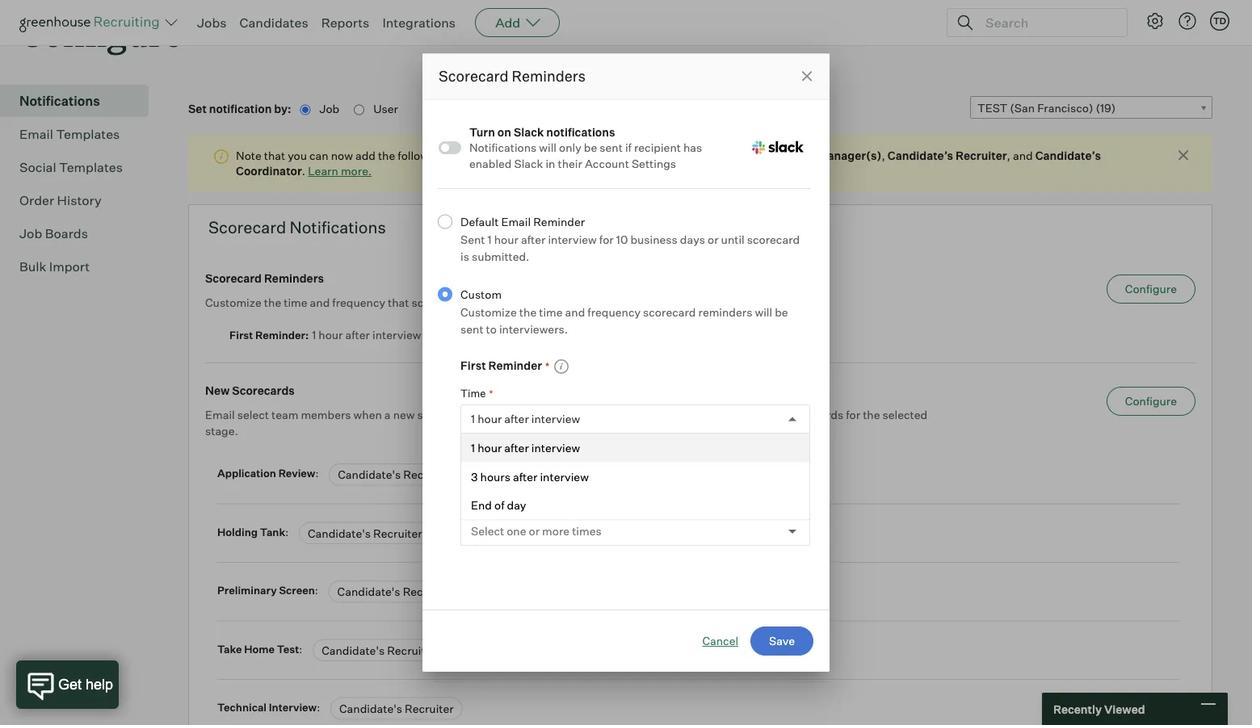 Task type: locate. For each thing, give the bounding box(es) containing it.
scorecard reminders
[[439, 67, 586, 85], [205, 272, 324, 286]]

cancel link
[[702, 633, 739, 649]]

test (san francisco) (19) link
[[970, 96, 1213, 120]]

social templates
[[19, 159, 123, 175]]

0 vertical spatial for
[[599, 232, 614, 246]]

candidate's recruiter
[[338, 468, 452, 482], [308, 527, 422, 541], [337, 585, 452, 599], [322, 644, 436, 658], [339, 702, 454, 716]]

a
[[384, 408, 391, 422], [566, 408, 572, 422]]

business
[[631, 232, 678, 246]]

reminder left notification sent on the same day of the interview element
[[488, 359, 542, 373]]

scorecard inside email select team members when a new scorecard is submitted with a summary of submitted and outstanding scorecards for the selected stage.
[[417, 408, 470, 422]]

order
[[19, 192, 54, 209]]

hour up members
[[319, 328, 343, 342]]

1 hour after interview
[[471, 412, 580, 426], [471, 441, 580, 455]]

1
[[488, 232, 492, 246], [312, 328, 316, 342], [471, 412, 475, 426], [471, 441, 475, 455]]

configure button for customize the time and frequency that scorecard reminders are sent to interviewers.
[[1107, 275, 1196, 304]]

interviewers. inside customize the time and frequency scorecard reminders will be sent to interviewers.
[[499, 322, 568, 336]]

a right 'with'
[[566, 408, 572, 422]]

has
[[683, 140, 702, 155]]

candidate's recruiter for holding tank :
[[308, 527, 422, 541]]

of right summary
[[627, 408, 637, 422]]

jobs
[[197, 15, 227, 31]]

scorecard down business
[[643, 305, 696, 319]]

bulk
[[19, 259, 46, 275]]

on
[[498, 125, 511, 139]]

to inside customize the time and frequency scorecard reminders will be sent to interviewers.
[[486, 322, 497, 336]]

0 vertical spatial reminders
[[512, 67, 586, 85]]

1 vertical spatial team
[[271, 408, 298, 422]]

1 horizontal spatial email
[[205, 408, 235, 422]]

order history link
[[19, 191, 142, 210]]

email up social
[[19, 126, 53, 142]]

1 horizontal spatial is
[[473, 408, 481, 422]]

sent
[[461, 232, 485, 246]]

of left day
[[494, 498, 505, 512]]

reminders down until
[[698, 305, 753, 319]]

2 vertical spatial reminder
[[488, 359, 542, 373]]

email inside email select team members when a new scorecard is submitted with a summary of submitted and outstanding scorecards for the selected stage.
[[205, 408, 235, 422]]

0 horizontal spatial be
[[584, 140, 597, 155]]

hour up submitted.
[[494, 232, 519, 246]]

candidate's right interview
[[339, 702, 402, 716]]

(san
[[1010, 101, 1035, 115]]

1 vertical spatial scorecard
[[208, 218, 286, 238]]

subsequent notification(s) sent in the business days following the interview. image
[[579, 471, 595, 487]]

or
[[708, 232, 719, 246], [529, 524, 540, 539]]

reminder down in
[[533, 214, 585, 228]]

is down time
[[473, 408, 481, 422]]

time
[[461, 387, 486, 400]]

0 horizontal spatial candidate's
[[888, 148, 953, 163]]

sent down custom
[[461, 322, 484, 336]]

is inside sent 1 hour after interview for 10 business days or until scorecard is submitted.
[[461, 249, 469, 263]]

1 horizontal spatial team
[[481, 148, 508, 163]]

1 submitted from the left
[[484, 408, 538, 422]]

to down custom
[[486, 322, 497, 336]]

job for job boards
[[19, 226, 42, 242]]

after down customize the time and frequency that scorecard reminders are sent to interviewers.
[[345, 328, 370, 342]]

a left new
[[384, 408, 391, 422]]

after down default email reminder
[[521, 232, 546, 246]]

recruiter for technical interview :
[[405, 702, 454, 716]]

first
[[229, 329, 253, 342], [461, 359, 486, 373]]

0 horizontal spatial or
[[529, 524, 540, 539]]

to left 'if'
[[609, 148, 620, 163]]

types:
[[745, 148, 778, 163]]

1 horizontal spatial candidate's
[[1036, 148, 1101, 163]]

scorecard reminders down scorecard notifications in the left top of the page
[[205, 272, 324, 286]]

reminders down scorecard notifications in the left top of the page
[[264, 272, 324, 286]]

sent for customize the time and frequency scorecard reminders will be sent to interviewers.
[[461, 322, 484, 336]]

reminder up "scorecards"
[[255, 329, 305, 342]]

0 horizontal spatial ,
[[882, 148, 885, 163]]

0 horizontal spatial of
[[494, 498, 505, 512]]

0 horizontal spatial first
[[229, 329, 253, 342]]

interviewers. down are
[[499, 322, 568, 336]]

1 1 hour after interview from the top
[[471, 412, 580, 426]]

and up "first reminder : 1 hour after interview"
[[310, 296, 330, 310]]

first inside customization option group
[[461, 359, 486, 373]]

home
[[244, 643, 275, 656]]

td button
[[1207, 8, 1233, 34]]

2 horizontal spatial sent
[[600, 140, 623, 155]]

submitted left 'with'
[[484, 408, 538, 422]]

notifications down ". learn more." at the left of the page
[[290, 218, 386, 238]]

1 horizontal spatial frequency
[[588, 305, 641, 319]]

2 vertical spatial sent
[[461, 322, 484, 336]]

time for customize the time and frequency that scorecard reminders are sent to interviewers.
[[284, 296, 307, 310]]

1 horizontal spatial that
[[388, 296, 409, 310]]

hours
[[480, 470, 511, 484]]

1 vertical spatial job
[[19, 226, 42, 242]]

hour down time
[[478, 412, 502, 426]]

test
[[277, 643, 299, 656]]

of inside email select team members when a new scorecard is submitted with a summary of submitted and outstanding scorecards for the selected stage.
[[627, 408, 637, 422]]

1 horizontal spatial interviewers.
[[582, 296, 650, 310]]

candidate's for preliminary screen :
[[337, 585, 400, 599]]

: for preliminary screen :
[[315, 584, 318, 597]]

manager(s)
[[817, 148, 882, 163]]

settings
[[632, 157, 676, 171]]

reports
[[321, 15, 370, 31]]

candidate's inside candidate's coordinator
[[1036, 148, 1101, 163]]

1 horizontal spatial customize
[[461, 305, 517, 319]]

candidate's
[[338, 468, 401, 482], [308, 527, 371, 541], [337, 585, 400, 599], [322, 644, 385, 658], [339, 702, 402, 716]]

2 vertical spatial to
[[486, 322, 497, 336]]

frequency up "first reminder : 1 hour after interview"
[[332, 296, 385, 310]]

for left the 10
[[599, 232, 614, 246]]

one
[[507, 524, 526, 539]]

cancel
[[702, 634, 739, 648]]

is down 'sent'
[[461, 249, 469, 263]]

email right default
[[501, 214, 531, 228]]

3 hours after interview
[[471, 470, 589, 484]]

1 horizontal spatial submitted
[[639, 408, 694, 422]]

scorecards
[[785, 408, 844, 422]]

time inside customize the time and frequency scorecard reminders will be sent to interviewers.
[[539, 305, 563, 319]]

candidate's down the francisco)
[[1036, 148, 1101, 163]]

0 horizontal spatial is
[[461, 249, 469, 263]]

interviewers. for customize the time and frequency that scorecard reminders are sent to interviewers.
[[582, 296, 650, 310]]

and right are
[[565, 305, 585, 319]]

0 vertical spatial or
[[708, 232, 719, 246]]

1 horizontal spatial scorecard reminders
[[439, 67, 586, 85]]

: for holding tank :
[[285, 526, 289, 539]]

2 horizontal spatial email
[[501, 214, 531, 228]]

summary
[[574, 408, 624, 422]]

1 vertical spatial templates
[[59, 159, 123, 175]]

1 vertical spatial is
[[473, 408, 481, 422]]

0 vertical spatial is
[[461, 249, 469, 263]]

email inside email templates link
[[19, 126, 53, 142]]

0 horizontal spatial submitted
[[484, 408, 538, 422]]

or left until
[[708, 232, 719, 246]]

coordinator
[[236, 164, 302, 178]]

0 horizontal spatial email
[[19, 126, 53, 142]]

customization option group
[[430, 212, 810, 582]]

notifications up email templates on the top left of the page
[[19, 93, 100, 109]]

sent
[[600, 140, 623, 155], [543, 296, 566, 310], [461, 322, 484, 336]]

to right are
[[568, 296, 579, 310]]

0 horizontal spatial job
[[19, 226, 42, 242]]

the right add
[[378, 148, 395, 163]]

0 vertical spatial first
[[229, 329, 253, 342]]

their
[[558, 157, 582, 171]]

sent right are
[[543, 296, 566, 310]]

0 vertical spatial email
[[19, 126, 53, 142]]

first up time
[[461, 359, 486, 373]]

scorecard reminders down add
[[439, 67, 586, 85]]

time up "first reminder : 1 hour after interview"
[[284, 296, 307, 310]]

2 vertical spatial scorecard
[[205, 272, 262, 286]]

that
[[264, 148, 285, 163], [388, 296, 409, 310]]

notifications
[[19, 93, 100, 109], [469, 140, 537, 155], [290, 218, 386, 238]]

1 vertical spatial interviewers.
[[499, 322, 568, 336]]

of
[[627, 408, 637, 422], [494, 498, 505, 512]]

1 horizontal spatial to
[[568, 296, 579, 310]]

reminders right "up"
[[518, 471, 575, 485]]

0 horizontal spatial notifications
[[546, 125, 615, 139]]

1 vertical spatial first
[[461, 359, 486, 373]]

0 vertical spatial configure button
[[1107, 275, 1196, 304]]

greenhouse recruiting image
[[19, 13, 165, 32]]

notifications inside turn on slack notifications notifications will only be sent if recipient has enabled slack in their account settings
[[469, 140, 537, 155]]

review
[[278, 467, 315, 480]]

candidate's
[[888, 148, 953, 163], [1036, 148, 1101, 163]]

1 horizontal spatial for
[[846, 408, 861, 422]]

templates for email templates
[[56, 126, 120, 142]]

notifications left types:
[[677, 148, 743, 163]]

0 vertical spatial sent
[[600, 140, 623, 155]]

hour up hours
[[478, 441, 502, 455]]

customize the time and frequency scorecard reminders will be sent to interviewers.
[[461, 305, 788, 336]]

follow-
[[461, 471, 502, 485]]

take
[[217, 643, 242, 656]]

0 vertical spatial scorecard reminders
[[439, 67, 586, 85]]

0 horizontal spatial will
[[539, 140, 557, 155]]

and down (san
[[1013, 148, 1033, 163]]

reminder for first reminder
[[488, 359, 542, 373]]

interview
[[548, 232, 597, 246], [372, 328, 421, 342], [532, 412, 580, 426], [532, 441, 580, 455], [540, 470, 589, 484]]

3
[[471, 470, 478, 484]]

team right 'select' at left bottom
[[271, 408, 298, 422]]

0 horizontal spatial notifications
[[19, 93, 100, 109]]

1 vertical spatial email
[[501, 214, 531, 228]]

1 , from the left
[[882, 148, 885, 163]]

candidate's right "manager(s)"
[[888, 148, 953, 163]]

1 vertical spatial will
[[755, 305, 773, 319]]

1 horizontal spatial will
[[755, 305, 773, 319]]

1 horizontal spatial or
[[708, 232, 719, 246]]

0 vertical spatial templates
[[56, 126, 120, 142]]

job boards link
[[19, 224, 142, 243]]

candidate's recruiter for take home test :
[[322, 644, 436, 658]]

0 vertical spatial will
[[539, 140, 557, 155]]

boards
[[45, 226, 88, 242]]

or inside sent 1 hour after interview for 10 business days or until scorecard is submitted.
[[708, 232, 719, 246]]

scorecard inside dialog
[[439, 67, 509, 85]]

configure image
[[1146, 11, 1165, 31]]

after right hours
[[513, 470, 538, 484]]

1 vertical spatial sent
[[543, 296, 566, 310]]

for inside sent 1 hour after interview for 10 business days or until scorecard is submitted.
[[599, 232, 614, 246]]

candidate's down 'when'
[[338, 468, 401, 482]]

0 vertical spatial scorecard
[[439, 67, 509, 85]]

1 vertical spatial scorecard reminders
[[205, 272, 324, 286]]

and inside email select team members when a new scorecard is submitted with a summary of submitted and outstanding scorecards for the selected stage.
[[696, 408, 716, 422]]

customize for customize the time and frequency scorecard reminders will be sent to interviewers.
[[461, 305, 517, 319]]

you
[[288, 148, 307, 163]]

1 vertical spatial notifications
[[469, 140, 537, 155]]

team down on
[[481, 148, 508, 163]]

first inside "first reminder : 1 hour after interview"
[[229, 329, 253, 342]]

and left outstanding
[[696, 408, 716, 422]]

1 vertical spatial configure
[[1125, 282, 1177, 296]]

candidate's right screen
[[337, 585, 400, 599]]

candidate's right tank
[[308, 527, 371, 541]]

technical
[[217, 701, 267, 714]]

first reminder : 1 hour after interview
[[229, 328, 421, 342]]

first up new scorecards
[[229, 329, 253, 342]]

1 vertical spatial of
[[494, 498, 505, 512]]

now
[[331, 148, 353, 163]]

the inside email select team members when a new scorecard is submitted with a summary of submitted and outstanding scorecards for the selected stage.
[[863, 408, 880, 422]]

slack left in
[[514, 157, 543, 171]]

templates down email templates link
[[59, 159, 123, 175]]

team
[[481, 148, 508, 163], [271, 408, 298, 422]]

interviewers. down sent 1 hour after interview for 10 business days or until scorecard is submitted.
[[582, 296, 650, 310]]

for right scorecards
[[846, 408, 861, 422]]

2 a from the left
[[566, 408, 572, 422]]

1 candidate's from the left
[[888, 148, 953, 163]]

job right job option
[[319, 102, 342, 116]]

sent up account
[[600, 140, 623, 155]]

job boards
[[19, 226, 88, 242]]

candidate's recruiter for application review :
[[338, 468, 452, 482]]

0 vertical spatial to
[[609, 148, 620, 163]]

candidate's for take home test :
[[322, 644, 385, 658]]

for inside email select team members when a new scorecard is submitted with a summary of submitted and outstanding scorecards for the selected stage.
[[846, 408, 861, 422]]

will inside customize the time and frequency scorecard reminders will be sent to interviewers.
[[755, 305, 773, 319]]

0 horizontal spatial interviewers.
[[499, 322, 568, 336]]

candidate's right test
[[322, 644, 385, 658]]

1 vertical spatial notifications
[[677, 148, 743, 163]]

reminders down add popup button
[[512, 67, 586, 85]]

0 horizontal spatial frequency
[[332, 296, 385, 310]]

job up bulk
[[19, 226, 42, 242]]

0 vertical spatial of
[[627, 408, 637, 422]]

frequency inside customize the time and frequency scorecard reminders will be sent to interviewers.
[[588, 305, 641, 319]]

sent inside customize the time and frequency scorecard reminders will be sent to interviewers.
[[461, 322, 484, 336]]

scorecard down time
[[417, 408, 470, 422]]

reminder inside "first reminder : 1 hour after interview"
[[255, 329, 305, 342]]

customize inside customize the time and frequency scorecard reminders will be sent to interviewers.
[[461, 305, 517, 319]]

interviewers.
[[582, 296, 650, 310], [499, 322, 568, 336]]

0 horizontal spatial time
[[284, 296, 307, 310]]

1 vertical spatial reminder
[[255, 329, 305, 342]]

the up first reminder
[[519, 305, 537, 319]]

2 candidate's from the left
[[1036, 148, 1101, 163]]

2 configure button from the top
[[1107, 387, 1196, 416]]

after inside sent 1 hour after interview for 10 business days or until scorecard is submitted.
[[521, 232, 546, 246]]

candidate's for holding tank :
[[308, 527, 371, 541]]

1 vertical spatial to
[[568, 296, 579, 310]]

2 vertical spatial email
[[205, 408, 235, 422]]

turn on slack notifications notifications will only be sent if recipient has enabled slack in their account settings
[[469, 125, 702, 171]]

2 vertical spatial configure
[[1125, 394, 1177, 409]]

the
[[378, 148, 395, 163], [264, 296, 281, 310], [519, 305, 537, 319], [863, 408, 880, 422]]

candidate's coordinator
[[236, 148, 1101, 178]]

scorecard right until
[[747, 232, 800, 246]]

submitted right summary
[[639, 408, 694, 422]]

selected
[[883, 408, 928, 422]]

social templates link
[[19, 158, 142, 177]]

0 vertical spatial be
[[584, 140, 597, 155]]

will inside turn on slack notifications notifications will only be sent if recipient has enabled slack in their account settings
[[539, 140, 557, 155]]

0 horizontal spatial scorecard reminders
[[205, 272, 324, 286]]

1 vertical spatial slack
[[514, 157, 543, 171]]

time up notification sent on the same day of the interview element
[[539, 305, 563, 319]]

0 horizontal spatial team
[[271, 408, 298, 422]]

for
[[599, 232, 614, 246], [846, 408, 861, 422]]

1 horizontal spatial job
[[319, 102, 342, 116]]

learn more. link
[[308, 164, 372, 178]]

hour
[[494, 232, 519, 246], [319, 328, 343, 342], [478, 412, 502, 426], [478, 441, 502, 455]]

1 horizontal spatial be
[[775, 305, 788, 319]]

job
[[319, 102, 342, 116], [19, 226, 42, 242]]

1 horizontal spatial ,
[[1007, 148, 1011, 163]]

stage.
[[205, 424, 238, 438]]

1 vertical spatial for
[[846, 408, 861, 422]]

0 vertical spatial interviewers.
[[582, 296, 650, 310]]

email for templates
[[19, 126, 53, 142]]

1 vertical spatial configure button
[[1107, 387, 1196, 416]]

holding
[[217, 526, 258, 539]]

: inside "first reminder : 1 hour after interview"
[[305, 329, 309, 342]]

hiring
[[448, 148, 479, 163]]

notifications down on
[[469, 140, 537, 155]]

only
[[559, 140, 582, 155]]

the left the selected
[[863, 408, 880, 422]]

that up the coordinator
[[264, 148, 285, 163]]

reminder for first reminder : 1 hour after interview
[[255, 329, 305, 342]]

2 vertical spatial notifications
[[290, 218, 386, 238]]

interview inside sent 1 hour after interview for 10 business days or until scorecard is submitted.
[[548, 232, 597, 246]]

templates down notifications link
[[56, 126, 120, 142]]

configure for customize the time and frequency that scorecard reminders are sent to interviewers.
[[1125, 282, 1177, 296]]

1 horizontal spatial of
[[627, 408, 637, 422]]

1 horizontal spatial reminders
[[512, 67, 586, 85]]

notifications up the only
[[546, 125, 615, 139]]

0 horizontal spatial to
[[486, 322, 497, 336]]

integrations
[[382, 15, 456, 31]]

or right one
[[529, 524, 540, 539]]

that up "first reminder : 1 hour after interview"
[[388, 296, 409, 310]]

of inside customization option group
[[494, 498, 505, 512]]

frequency for that
[[332, 296, 385, 310]]

reminders
[[512, 67, 586, 85], [264, 272, 324, 286]]

preliminary
[[217, 584, 277, 597]]

1 horizontal spatial time
[[539, 305, 563, 319]]

be inside turn on slack notifications notifications will only be sent if recipient has enabled slack in their account settings
[[584, 140, 597, 155]]

customize the time and frequency that scorecard reminders are sent to interviewers.
[[205, 296, 650, 310]]

0 vertical spatial notifications
[[546, 125, 615, 139]]

email up stage.
[[205, 408, 235, 422]]

0 horizontal spatial for
[[599, 232, 614, 246]]

1 vertical spatial be
[[775, 305, 788, 319]]

1 configure button from the top
[[1107, 275, 1196, 304]]

0 vertical spatial 1 hour after interview
[[471, 412, 580, 426]]

1 horizontal spatial first
[[461, 359, 486, 373]]

will
[[539, 140, 557, 155], [755, 305, 773, 319]]

0 horizontal spatial a
[[384, 408, 391, 422]]

slack up roles
[[514, 125, 544, 139]]

1 horizontal spatial notifications
[[290, 218, 386, 238]]

1 vertical spatial that
[[388, 296, 409, 310]]

learn
[[308, 164, 338, 178]]

frequency down sent 1 hour after interview for 10 business days or until scorecard is submitted.
[[588, 305, 641, 319]]



Task type: vqa. For each thing, say whether or not it's contained in the screenshot.
The Privacy
no



Task type: describe. For each thing, give the bounding box(es) containing it.
technical interview :
[[217, 701, 322, 714]]

2 1 hour after interview from the top
[[471, 441, 580, 455]]

following
[[398, 148, 446, 163]]

. learn more.
[[302, 164, 372, 178]]

jobs link
[[197, 15, 227, 31]]

notification sent on the same day of the interview image
[[554, 359, 570, 375]]

frequency for scorecard
[[588, 305, 641, 319]]

scorecard down 'sent'
[[412, 296, 465, 310]]

screen
[[279, 584, 315, 597]]

0 vertical spatial configure
[[19, 9, 182, 57]]

test
[[978, 101, 1008, 115]]

francisco)
[[1038, 101, 1094, 115]]

interview
[[269, 701, 317, 714]]

as
[[539, 148, 551, 163]]

first reminder
[[461, 359, 542, 373]]

times
[[572, 524, 602, 539]]

subsequent notification(s) sent in the business days following the interview. element
[[575, 470, 595, 487]]

to for customize the time and frequency that scorecard reminders are sent to interviewers.
[[568, 296, 579, 310]]

candidate's recruiter for preliminary screen :
[[337, 585, 452, 599]]

sent 1 hour after interview for 10 business days or until scorecard is submitted.
[[461, 232, 800, 263]]

note
[[236, 148, 262, 163]]

new scorecards
[[205, 384, 295, 398]]

new
[[393, 408, 415, 422]]

reminders inside scorecard reminders dialog
[[512, 67, 586, 85]]

to for customize the time and frequency scorecard reminders will be sent to interviewers.
[[486, 322, 497, 336]]

select
[[237, 408, 269, 422]]

more.
[[341, 164, 372, 178]]

recipient
[[634, 140, 681, 155]]

be inside customize the time and frequency scorecard reminders will be sent to interviewers.
[[775, 305, 788, 319]]

scorecard reminders dialog
[[423, 54, 830, 672]]

candidates link
[[240, 15, 308, 31]]

0 vertical spatial slack
[[514, 125, 544, 139]]

end of day
[[471, 498, 526, 512]]

hiring
[[781, 148, 815, 163]]

order history
[[19, 192, 102, 209]]

scorecard inside sent 1 hour after interview for 10 business days or until scorecard is submitted.
[[747, 232, 800, 246]]

save
[[769, 634, 795, 648]]

recruiter for holding tank :
[[373, 527, 422, 541]]

email select team members when a new scorecard is submitted with a summary of submitted and outstanding scorecards for the selected stage.
[[205, 408, 928, 438]]

add
[[355, 148, 376, 163]]

bulk import link
[[19, 257, 142, 276]]

save button
[[751, 627, 814, 656]]

: for application review :
[[315, 467, 319, 480]]

more
[[542, 524, 570, 539]]

1 inside sent 1 hour after interview for 10 business days or until scorecard is submitted.
[[488, 232, 492, 246]]

configure button for email select team members when a new scorecard is submitted with a summary of submitted and outstanding scorecards for the selected stage.
[[1107, 387, 1196, 416]]

candidate's for technical interview :
[[339, 702, 402, 716]]

reminders left are
[[467, 296, 521, 310]]

User radio
[[354, 105, 365, 115]]

select one or more times
[[471, 524, 602, 539]]

1 a from the left
[[384, 408, 391, 422]]

notification
[[209, 102, 272, 116]]

outstanding
[[718, 408, 783, 422]]

scorecard reminders inside dialog
[[439, 67, 586, 85]]

email for select
[[205, 408, 235, 422]]

in
[[546, 157, 555, 171]]

1 vertical spatial or
[[529, 524, 540, 539]]

templates for social templates
[[59, 159, 123, 175]]

with
[[541, 408, 563, 422]]

application review :
[[217, 467, 321, 480]]

(19)
[[1096, 101, 1116, 115]]

integrations link
[[382, 15, 456, 31]]

is inside email select team members when a new scorecard is submitted with a summary of submitted and outstanding scorecards for the selected stage.
[[473, 408, 481, 422]]

end
[[471, 498, 492, 512]]

sent for customize the time and frequency that scorecard reminders are sent to interviewers.
[[543, 296, 566, 310]]

0 vertical spatial that
[[264, 148, 285, 163]]

note that you can now add the following hiring team roles as recipients to additional notifications types: hiring manager(s) , candidate's recruiter , and
[[236, 148, 1036, 163]]

: for technical interview :
[[317, 701, 320, 714]]

candidate's recruiter for technical interview :
[[339, 702, 454, 716]]

customize for customize the time and frequency that scorecard reminders are sent to interviewers.
[[205, 296, 262, 310]]

2 , from the left
[[1007, 148, 1011, 163]]

and inside customize the time and frequency scorecard reminders will be sent to interviewers.
[[565, 305, 585, 319]]

time for customize the time and frequency scorecard reminders will be sent to interviewers.
[[539, 305, 563, 319]]

account
[[585, 157, 629, 171]]

set notification by:
[[188, 102, 294, 116]]

candidate's for application review :
[[338, 468, 401, 482]]

preliminary screen :
[[217, 584, 320, 597]]

the up "first reminder : 1 hour after interview"
[[264, 296, 281, 310]]

scorecard inside customize the time and frequency scorecard reminders will be sent to interviewers.
[[643, 305, 696, 319]]

hour inside sent 1 hour after interview for 10 business days or until scorecard is submitted.
[[494, 232, 519, 246]]

0 vertical spatial team
[[481, 148, 508, 163]]

sent inside turn on slack notifications notifications will only be sent if recipient has enabled slack in their account settings
[[600, 140, 623, 155]]

follow-up reminders
[[461, 471, 575, 485]]

the inside customize the time and frequency scorecard reminders will be sent to interviewers.
[[519, 305, 537, 319]]

test (san francisco) (19)
[[978, 101, 1116, 115]]

history
[[57, 192, 102, 209]]

recruiter for take home test :
[[387, 644, 436, 658]]

can
[[309, 148, 329, 163]]

new
[[205, 384, 230, 398]]

: for first reminder : 1 hour after interview
[[305, 329, 309, 342]]

2 submitted from the left
[[639, 408, 694, 422]]

are
[[523, 296, 540, 310]]

team inside email select team members when a new scorecard is submitted with a summary of submitted and outstanding scorecards for the selected stage.
[[271, 408, 298, 422]]

add button
[[475, 8, 560, 37]]

td
[[1213, 15, 1227, 26]]

recently
[[1054, 702, 1102, 716]]

reminders inside customize the time and frequency scorecard reminders will be sent to interviewers.
[[698, 305, 753, 319]]

email inside customization option group
[[501, 214, 531, 228]]

time(s)
[[461, 499, 500, 512]]

notifications link
[[19, 91, 142, 111]]

job for job
[[319, 102, 342, 116]]

0 vertical spatial notifications
[[19, 93, 100, 109]]

recipients
[[554, 148, 606, 163]]

candidates
[[240, 15, 308, 31]]

viewed
[[1104, 702, 1145, 716]]

1 horizontal spatial notifications
[[677, 148, 743, 163]]

0 vertical spatial reminder
[[533, 214, 585, 228]]

2 horizontal spatial to
[[609, 148, 620, 163]]

members
[[301, 408, 351, 422]]

recruiter for preliminary screen :
[[403, 585, 452, 599]]

scorecard notifications
[[208, 218, 386, 238]]

notification sent on the same day of the interview element
[[550, 358, 570, 375]]

additional
[[622, 148, 675, 163]]

recruiter for application review :
[[403, 468, 452, 482]]

day
[[507, 498, 526, 512]]

1 vertical spatial reminders
[[264, 272, 324, 286]]

after up follow-up reminders
[[504, 441, 529, 455]]

Search text field
[[982, 11, 1113, 34]]

social
[[19, 159, 56, 175]]

notifications inside turn on slack notifications notifications will only be sent if recipient has enabled slack in their account settings
[[546, 125, 615, 139]]

default
[[461, 214, 499, 228]]

take home test :
[[217, 643, 305, 656]]

by:
[[274, 102, 291, 116]]

after left 'with'
[[504, 412, 529, 426]]

Job radio
[[300, 105, 311, 115]]

reports link
[[321, 15, 370, 31]]

first for first reminder : 1 hour after interview
[[229, 329, 253, 342]]

submitted.
[[472, 249, 530, 263]]

turn
[[469, 125, 495, 139]]

configure for email select team members when a new scorecard is submitted with a summary of submitted and outstanding scorecards for the selected stage.
[[1125, 394, 1177, 409]]

tank
[[260, 526, 285, 539]]

default email reminder
[[461, 214, 585, 228]]

add
[[495, 15, 520, 31]]

first for first reminder
[[461, 359, 486, 373]]

interviewers. for customize the time and frequency scorecard reminders will be sent to interviewers.
[[499, 322, 568, 336]]



